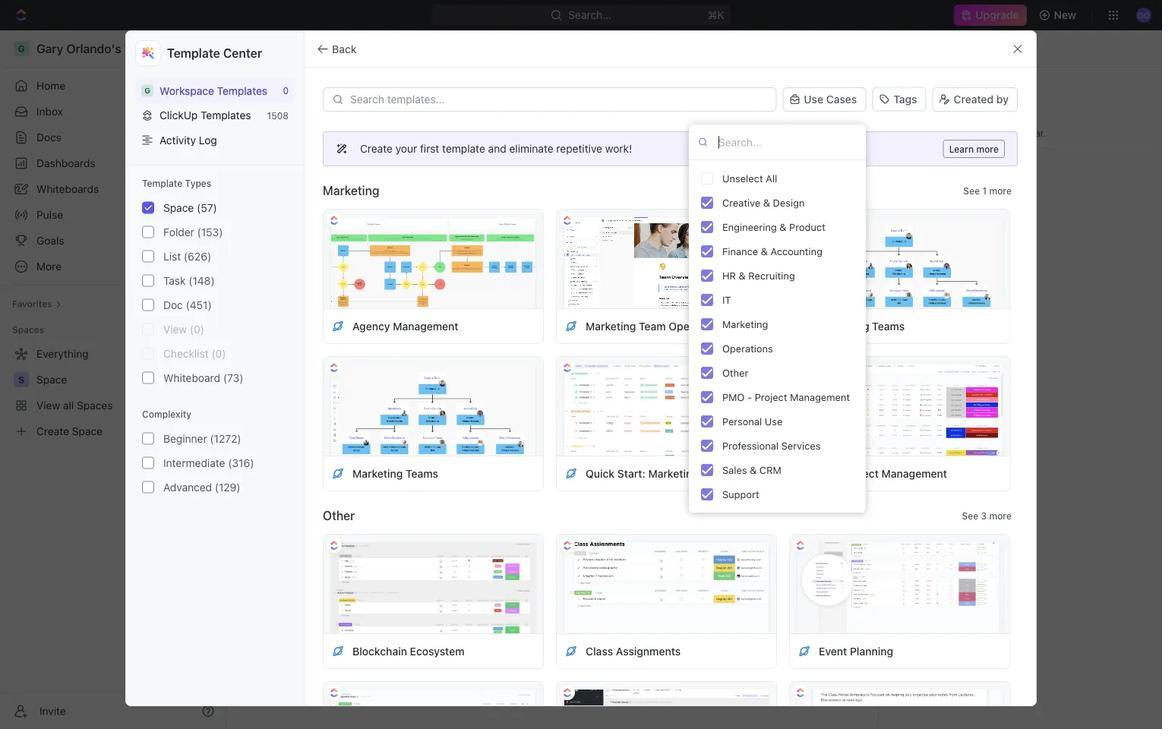 Task type: describe. For each thing, give the bounding box(es) containing it.
design
[[773, 197, 805, 209]]

sidebar navigation
[[0, 30, 227, 729]]

visible
[[899, 106, 940, 123]]

spaces up 0
[[273, 42, 309, 55]]

home
[[36, 79, 66, 92]]

upgrade
[[976, 9, 1019, 21]]

template
[[442, 142, 485, 155]]

0 vertical spatial operations
[[669, 320, 724, 332]]

& for product
[[780, 221, 787, 233]]

intermediate (316)
[[163, 457, 254, 469]]

(451)
[[186, 299, 212, 311]]

invite
[[40, 705, 66, 718]]

0 horizontal spatial teams
[[406, 467, 438, 480]]

your inside visible spaces spaces shown in your left sidebar.
[[974, 128, 993, 138]]

finance & accounting button
[[695, 239, 860, 264]]

s
[[905, 168, 912, 179]]

sales & crm
[[722, 465, 782, 476]]

new space button
[[767, 102, 855, 126]]

checklist (0)
[[163, 347, 226, 360]]

work!
[[605, 142, 632, 155]]

spaces down visible
[[899, 128, 931, 138]]

eliminate
[[509, 142, 554, 155]]

see 3 more
[[962, 510, 1012, 521]]

center
[[223, 46, 262, 60]]

folder
[[163, 226, 194, 238]]

all spaces joined
[[521, 312, 595, 323]]

crm
[[760, 465, 782, 476]]

docs link
[[6, 125, 220, 150]]

1 vertical spatial all spaces
[[261, 101, 365, 126]]

unselect all button
[[695, 166, 860, 191]]

search...
[[569, 9, 612, 21]]

1 horizontal spatial teams
[[872, 320, 905, 332]]

use cases button
[[783, 86, 866, 113]]

doc (451)
[[163, 299, 212, 311]]

blockchain ecosystem
[[352, 645, 465, 657]]

& for recruiting
[[739, 270, 746, 281]]

template for template center
[[167, 46, 220, 60]]

agency
[[352, 320, 390, 332]]

gary orlando's workspace, , element
[[141, 85, 153, 97]]

(57)
[[197, 201, 217, 214]]

quick start: marketing
[[586, 467, 699, 480]]

space for space
[[927, 167, 958, 179]]

inbox
[[36, 105, 63, 118]]

task (148)
[[163, 274, 215, 287]]

template for template types
[[142, 178, 183, 189]]

view
[[163, 323, 187, 335]]

doc
[[163, 299, 183, 311]]

create
[[360, 142, 393, 155]]

upgrade link
[[954, 5, 1027, 26]]

personal
[[722, 416, 762, 427]]

space (57)
[[163, 201, 217, 214]]

list
[[163, 250, 181, 262]]

new for new space
[[790, 107, 812, 120]]

& for design
[[763, 197, 770, 209]]

personal use button
[[695, 409, 860, 434]]

see 3 more button
[[956, 507, 1018, 525]]

seo project management
[[819, 467, 947, 480]]

space, , element
[[899, 164, 918, 182]]

ecosystem
[[410, 645, 465, 657]]

other inside other button
[[722, 367, 749, 379]]

hr & recruiting button
[[695, 264, 860, 288]]

goals link
[[6, 229, 220, 253]]

class
[[586, 645, 613, 657]]

(316)
[[228, 457, 254, 469]]

0 vertical spatial all spaces
[[258, 42, 309, 55]]

first
[[420, 142, 439, 155]]

more for marketing
[[989, 185, 1012, 196]]

sales
[[722, 465, 747, 476]]

see for other
[[962, 510, 979, 521]]

0
[[283, 85, 289, 96]]

all inside button
[[766, 173, 777, 184]]

recruiting
[[749, 270, 795, 281]]

hr & recruiting
[[722, 270, 795, 281]]

it
[[722, 294, 731, 306]]

all down 0
[[261, 101, 287, 126]]

pulse
[[36, 209, 63, 221]]

template center
[[167, 46, 262, 60]]

complexity
[[142, 409, 192, 420]]

favorites
[[12, 299, 52, 309]]

(0) for view (0)
[[190, 323, 204, 335]]

checklist
[[163, 347, 209, 360]]

unselect
[[722, 173, 763, 184]]

(1272)
[[210, 432, 241, 445]]

learn
[[949, 144, 974, 154]]

whiteboards
[[36, 183, 99, 195]]

visible spaces spaces shown in your left sidebar.
[[899, 106, 1046, 138]]

personal use
[[722, 416, 783, 427]]

operations button
[[695, 337, 860, 361]]

see 1 more
[[964, 185, 1012, 196]]

engineering
[[722, 221, 777, 233]]

Search templates... text field
[[350, 93, 768, 106]]

new space
[[790, 107, 845, 120]]

1 vertical spatial your
[[396, 142, 417, 155]]

repetitive
[[556, 142, 602, 155]]

support button
[[695, 482, 860, 507]]

spaces right 1508
[[292, 101, 365, 126]]

log
[[199, 134, 217, 146]]

creative & design button
[[695, 191, 860, 215]]

it button
[[695, 288, 860, 312]]

operations inside operations button
[[722, 343, 773, 354]]

professional services button
[[695, 434, 860, 458]]

assignments
[[616, 645, 681, 657]]

list (626)
[[163, 250, 211, 262]]

marketing button
[[695, 312, 860, 337]]



Task type: locate. For each thing, give the bounding box(es) containing it.
all left joined
[[521, 312, 532, 323]]

start:
[[617, 467, 646, 480]]

all spaces down 0
[[261, 101, 365, 126]]

0 horizontal spatial your
[[396, 142, 417, 155]]

finance & accounting
[[722, 246, 823, 257]]

0 horizontal spatial project
[[755, 392, 787, 403]]

template left types
[[142, 178, 183, 189]]

in
[[964, 128, 971, 138]]

0 horizontal spatial management
[[393, 320, 459, 332]]

use
[[804, 93, 824, 106], [765, 416, 783, 427]]

project
[[755, 392, 787, 403], [843, 467, 879, 480]]

1 horizontal spatial your
[[974, 128, 993, 138]]

use cases
[[804, 93, 857, 106]]

1 vertical spatial use
[[765, 416, 783, 427]]

1 vertical spatial space
[[927, 167, 958, 179]]

template types
[[142, 178, 211, 189]]

dashboards
[[36, 157, 95, 169]]

1 vertical spatial management
[[790, 392, 850, 403]]

new for new
[[1054, 9, 1076, 21]]

your right in
[[974, 128, 993, 138]]

template up workspace
[[167, 46, 220, 60]]

1 vertical spatial more
[[989, 185, 1012, 196]]

1 vertical spatial marketing teams
[[352, 467, 438, 480]]

activity log
[[160, 134, 217, 146]]

0 horizontal spatial (0)
[[190, 323, 204, 335]]

back
[[332, 43, 357, 55]]

operations up other button
[[722, 343, 773, 354]]

new inside new button
[[1054, 9, 1076, 21]]

see left 3
[[962, 510, 979, 521]]

& left 'product'
[[780, 221, 787, 233]]

1508
[[267, 110, 289, 121]]

project right '-'
[[755, 392, 787, 403]]

1 horizontal spatial new
[[1054, 9, 1076, 21]]

Search... text field
[[719, 131, 858, 153]]

seo
[[819, 467, 840, 480]]

use up professional services
[[765, 416, 783, 427]]

0 vertical spatial see
[[964, 185, 980, 196]]

more inside button
[[989, 510, 1012, 521]]

and
[[488, 142, 506, 155]]

marketing
[[323, 183, 380, 198], [722, 319, 768, 330], [586, 320, 636, 332], [819, 320, 869, 332], [352, 467, 403, 480], [648, 467, 699, 480]]

new button
[[1033, 3, 1086, 27]]

(0) up (73)
[[212, 347, 226, 360]]

1 vertical spatial other
[[323, 509, 355, 523]]

see for marketing
[[964, 185, 980, 196]]

see
[[964, 185, 980, 196], [962, 510, 979, 521]]

& left design
[[763, 197, 770, 209]]

more inside button
[[989, 185, 1012, 196]]

templates for clickup templates
[[201, 109, 251, 122]]

new up search... text box
[[790, 107, 812, 120]]

whiteboard (73)
[[163, 372, 243, 384]]

clickup
[[160, 109, 198, 122]]

dashboards link
[[6, 151, 220, 175]]

all up creative & design button
[[766, 173, 777, 184]]

services
[[781, 440, 821, 452]]

0 vertical spatial your
[[974, 128, 993, 138]]

project inside pmo - project management button
[[755, 392, 787, 403]]

0 vertical spatial use
[[804, 93, 824, 106]]

2 vertical spatial management
[[882, 467, 947, 480]]

see left 1
[[964, 185, 980, 196]]

2 vertical spatial more
[[989, 510, 1012, 521]]

spaces inside sidebar navigation
[[12, 324, 44, 335]]

(148)
[[189, 274, 215, 287]]

more for other
[[989, 510, 1012, 521]]

more right 3
[[989, 510, 1012, 521]]

see inside button
[[962, 510, 979, 521]]

0 vertical spatial template
[[167, 46, 220, 60]]

0 horizontal spatial space
[[163, 201, 194, 214]]

&
[[763, 197, 770, 209], [780, 221, 787, 233], [761, 246, 768, 257], [739, 270, 746, 281], [750, 465, 757, 476]]

(626)
[[184, 250, 211, 262]]

sales & crm button
[[695, 458, 860, 482]]

(0) for checklist (0)
[[212, 347, 226, 360]]

1 horizontal spatial marketing teams
[[819, 320, 905, 332]]

agency management
[[352, 320, 459, 332]]

cases
[[826, 93, 857, 106]]

2 vertical spatial space
[[163, 201, 194, 214]]

workspace templates
[[160, 84, 267, 97]]

all up workspace templates
[[258, 42, 270, 55]]

more down left
[[976, 144, 999, 154]]

1 vertical spatial templates
[[201, 109, 251, 122]]

see inside button
[[964, 185, 980, 196]]

other button
[[695, 361, 860, 385]]

spaces up in
[[943, 106, 987, 123]]

2 horizontal spatial management
[[882, 467, 947, 480]]

1 horizontal spatial space
[[815, 107, 845, 120]]

templates down center
[[217, 84, 267, 97]]

0 vertical spatial templates
[[217, 84, 267, 97]]

0 vertical spatial other
[[722, 367, 749, 379]]

whiteboards link
[[6, 177, 220, 201]]

management inside button
[[790, 392, 850, 403]]

create your first template and eliminate repetitive work!
[[360, 142, 632, 155]]

1 horizontal spatial project
[[843, 467, 879, 480]]

1 vertical spatial project
[[843, 467, 879, 480]]

new inside new space button
[[790, 107, 812, 120]]

space
[[815, 107, 845, 120], [927, 167, 958, 179], [163, 201, 194, 214]]

event
[[819, 645, 847, 657]]

pmo - project management button
[[695, 385, 860, 409]]

task
[[163, 274, 186, 287]]

product
[[789, 221, 826, 233]]

1 horizontal spatial other
[[722, 367, 749, 379]]

class assignments
[[586, 645, 681, 657]]

view (0)
[[163, 323, 204, 335]]

1
[[983, 185, 987, 196]]

templates for workspace templates
[[217, 84, 267, 97]]

blockchain
[[352, 645, 407, 657]]

0 vertical spatial teams
[[872, 320, 905, 332]]

intermediate
[[163, 457, 225, 469]]

& left crm
[[750, 465, 757, 476]]

⌘k
[[708, 9, 725, 21]]

your left first
[[396, 142, 417, 155]]

2 horizontal spatial space
[[927, 167, 958, 179]]

& right finance
[[761, 246, 768, 257]]

space inside button
[[815, 107, 845, 120]]

& right hr
[[739, 270, 746, 281]]

use inside dropdown button
[[804, 93, 824, 106]]

see 1 more button
[[957, 182, 1018, 200]]

tree
[[6, 342, 220, 444]]

your
[[974, 128, 993, 138], [396, 142, 417, 155]]

pulse link
[[6, 203, 220, 227]]

support
[[722, 489, 759, 500]]

management
[[393, 320, 459, 332], [790, 392, 850, 403], [882, 467, 947, 480]]

3
[[981, 510, 987, 521]]

finance
[[722, 246, 758, 257]]

favorites button
[[6, 295, 67, 313]]

0 horizontal spatial new
[[790, 107, 812, 120]]

marketing inside marketing button
[[722, 319, 768, 330]]

1 vertical spatial (0)
[[212, 347, 226, 360]]

whiteboard
[[163, 372, 220, 384]]

advanced
[[163, 481, 212, 493]]

space for space (57)
[[163, 201, 194, 214]]

templates up activity log button
[[201, 109, 251, 122]]

0 horizontal spatial other
[[323, 509, 355, 523]]

0 horizontal spatial marketing teams
[[352, 467, 438, 480]]

marketing teams
[[819, 320, 905, 332], [352, 467, 438, 480]]

more right 1
[[989, 185, 1012, 196]]

1 vertical spatial template
[[142, 178, 183, 189]]

& for crm
[[750, 465, 757, 476]]

spaces
[[273, 42, 309, 55], [292, 101, 365, 126], [943, 106, 987, 123], [899, 128, 931, 138], [535, 312, 566, 323], [12, 324, 44, 335]]

sidebar.
[[1012, 128, 1046, 138]]

beginner (1272)
[[163, 432, 241, 445]]

project right seo at right bottom
[[843, 467, 879, 480]]

new right upgrade
[[1054, 9, 1076, 21]]

unselect all
[[722, 173, 777, 184]]

spaces left joined
[[535, 312, 566, 323]]

1 vertical spatial teams
[[406, 467, 438, 480]]

advanced (129)
[[163, 481, 241, 493]]

0 vertical spatial (0)
[[190, 323, 204, 335]]

1 horizontal spatial (0)
[[212, 347, 226, 360]]

1 horizontal spatial use
[[804, 93, 824, 106]]

1 horizontal spatial management
[[790, 392, 850, 403]]

inbox link
[[6, 100, 220, 124]]

0 horizontal spatial use
[[765, 416, 783, 427]]

1 vertical spatial see
[[962, 510, 979, 521]]

creative & design
[[722, 197, 805, 209]]

space down template types
[[163, 201, 194, 214]]

pmo - project management
[[722, 392, 850, 403]]

use cases button
[[783, 87, 866, 112]]

all spaces up 0
[[258, 42, 309, 55]]

(129)
[[215, 481, 241, 493]]

& for accounting
[[761, 246, 768, 257]]

1 vertical spatial new
[[790, 107, 812, 120]]

& inside button
[[750, 465, 757, 476]]

creative
[[722, 197, 761, 209]]

0 vertical spatial more
[[976, 144, 999, 154]]

beginner
[[163, 432, 207, 445]]

spaces down favorites
[[12, 324, 44, 335]]

space down learn
[[927, 167, 958, 179]]

1 vertical spatial operations
[[722, 343, 773, 354]]

operations down it
[[669, 320, 724, 332]]

tree inside sidebar navigation
[[6, 342, 220, 444]]

template
[[167, 46, 220, 60], [142, 178, 183, 189]]

0 vertical spatial space
[[815, 107, 845, 120]]

0 vertical spatial marketing teams
[[819, 320, 905, 332]]

0 vertical spatial project
[[755, 392, 787, 403]]

0 vertical spatial management
[[393, 320, 459, 332]]

g
[[144, 86, 150, 95]]

engineering & product button
[[695, 215, 860, 239]]

goals
[[36, 234, 64, 247]]

quick
[[586, 467, 615, 480]]

space down use cases at the right of the page
[[815, 107, 845, 120]]

use up new space
[[804, 93, 824, 106]]

(0) right view
[[190, 323, 204, 335]]

other
[[722, 367, 749, 379], [323, 509, 355, 523]]

0 vertical spatial new
[[1054, 9, 1076, 21]]



Task type: vqa. For each thing, say whether or not it's contained in the screenshot.


